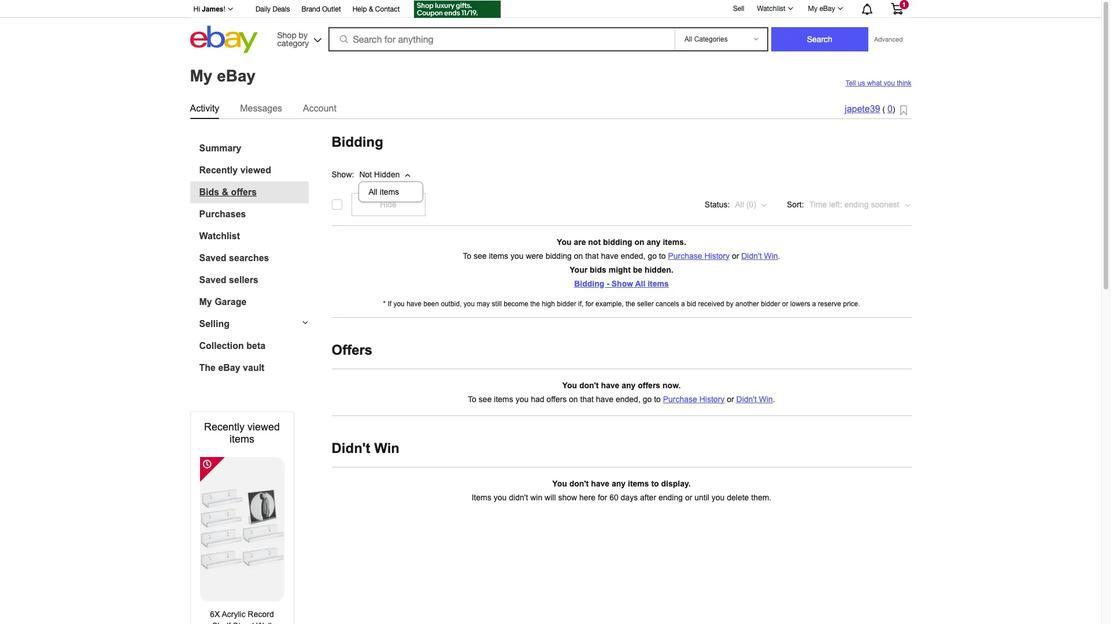 Task type: vqa. For each thing, say whether or not it's contained in the screenshot.
DAILY DEALS
yes



Task type: describe. For each thing, give the bounding box(es) containing it.
advanced
[[874, 36, 903, 43]]

(
[[883, 105, 885, 114]]

summary
[[199, 143, 241, 153]]

record
[[248, 610, 274, 619]]

1 link
[[884, 0, 910, 17]]

status: all (0)
[[705, 200, 756, 209]]

sort:
[[787, 200, 804, 209]]

ending inside 'you don't have any items to display. items you didn't win will show here for 60 days after ending or until you delete them.'
[[659, 493, 683, 502]]

you don't have any offers now. to see items you had offers on that have ended, go to purchase history or didn't win .
[[468, 381, 775, 404]]

0 horizontal spatial watchlist link
[[199, 231, 309, 241]]

!
[[224, 5, 225, 13]]

win inside you don't have any offers now. to see items you had offers on that have ended, go to purchase history or didn't win .
[[759, 395, 773, 404]]

2 the from the left
[[626, 300, 635, 308]]

purchases
[[199, 209, 246, 219]]

to inside you are not bidding on any items. to see items you were bidding on that have ended, go to purchase history or didn't win . your bids might be hidden. bidding - show all items
[[463, 251, 471, 261]]

japete39 ( 0 )
[[845, 104, 895, 114]]

viewed for recently viewed
[[240, 165, 271, 175]]

none submit inside shop by category banner
[[771, 27, 869, 51]]

you left didn't
[[494, 493, 507, 502]]

still
[[492, 300, 502, 308]]

saved sellers link
[[199, 275, 309, 285]]

offers
[[332, 342, 373, 358]]

make this page your my ebay homepage image
[[900, 105, 907, 116]]

saved sellers
[[199, 275, 258, 285]]

don't for that
[[579, 381, 599, 390]]

my for my garage link on the left top
[[199, 297, 212, 307]]

saved for saved searches
[[199, 253, 226, 263]]

1 a from the left
[[681, 300, 685, 308]]

category
[[277, 38, 309, 48]]

all items
[[369, 188, 399, 197]]

6x acrylic record shelf stand wal
[[201, 610, 283, 625]]

collection
[[199, 341, 244, 351]]

be
[[633, 265, 642, 274]]

1 bidder from the left
[[557, 300, 576, 308]]

win
[[530, 493, 543, 502]]

help & contact
[[353, 5, 400, 13]]

sellers
[[229, 275, 258, 285]]

bids & offers
[[199, 187, 257, 197]]

2 vertical spatial win
[[374, 440, 400, 456]]

*
[[383, 300, 386, 308]]

recently viewed link
[[199, 165, 309, 176]]

think
[[897, 79, 912, 87]]

tell us what you think
[[846, 79, 912, 87]]

us
[[858, 79, 865, 87]]

hidden
[[374, 170, 400, 179]]

searches
[[229, 253, 269, 263]]

items
[[472, 493, 491, 502]]

0 vertical spatial bidding
[[332, 134, 383, 149]]

to inside you don't have any offers now. to see items you had offers on that have ended, go to purchase history or didn't win .
[[654, 395, 661, 404]]

you inside you don't have any offers now. to see items you had offers on that have ended, go to purchase history or didn't win .
[[516, 395, 529, 404]]

60
[[610, 493, 619, 502]]

selling
[[199, 319, 230, 329]]

(0)
[[746, 200, 756, 209]]

vault
[[243, 363, 265, 373]]

account link
[[303, 101, 337, 116]]

are
[[574, 237, 586, 247]]

& for contact
[[369, 5, 373, 13]]

time
[[809, 200, 827, 209]]

0 vertical spatial on
[[635, 237, 644, 247]]

6x acrylic record shelf stand wal link
[[200, 457, 284, 625]]

until
[[695, 493, 709, 502]]

bids & offers link
[[199, 187, 309, 197]]

bid
[[687, 300, 696, 308]]

-
[[607, 279, 609, 288]]

1 horizontal spatial watchlist link
[[751, 2, 798, 16]]

if
[[388, 300, 392, 308]]

time left: ending soonest button
[[809, 193, 912, 216]]

have inside you are not bidding on any items. to see items you were bidding on that have ended, go to purchase history or didn't win . your bids might be hidden. bidding - show all items
[[601, 251, 619, 261]]

you for show
[[552, 479, 567, 488]]

hidden.
[[645, 265, 674, 274]]

you for on
[[562, 381, 577, 390]]

sell link
[[728, 4, 750, 13]]

purchase history link for you don't have any offers now.
[[663, 395, 725, 404]]

summary link
[[199, 143, 309, 154]]

example,
[[596, 300, 624, 308]]

recently for recently viewed
[[199, 165, 238, 175]]

didn't win link for you don't have any offers now.
[[736, 395, 773, 404]]

help
[[353, 5, 367, 13]]

brand
[[302, 5, 320, 13]]

deals
[[273, 5, 290, 13]]

1 vertical spatial on
[[574, 251, 583, 261]]

become
[[504, 300, 529, 308]]

seller
[[637, 300, 654, 308]]

tell us what you think link
[[846, 79, 912, 87]]

1 vertical spatial ebay
[[217, 67, 256, 85]]

not hidden
[[359, 170, 400, 179]]

selling button
[[190, 319, 309, 329]]

you right "what"
[[884, 79, 895, 87]]

all inside you are not bidding on any items. to see items you were bidding on that have ended, go to purchase history or didn't win . your bids might be hidden. bidding - show all items
[[635, 279, 646, 288]]

hi
[[193, 5, 200, 13]]

not
[[588, 237, 601, 247]]

items.
[[663, 237, 686, 247]]

to inside you are not bidding on any items. to see items you were bidding on that have ended, go to purchase history or didn't win . your bids might be hidden. bidding - show all items
[[659, 251, 666, 261]]

0 vertical spatial ending
[[845, 200, 869, 209]]

hide
[[380, 200, 397, 209]]

high
[[542, 300, 555, 308]]

stand
[[233, 621, 254, 625]]

saved searches
[[199, 253, 269, 263]]

1 vertical spatial my
[[190, 67, 212, 85]]

items inside you don't have any offers now. to see items you had offers on that have ended, go to purchase history or didn't win .
[[494, 395, 513, 404]]

help & contact link
[[353, 3, 400, 16]]

display.
[[661, 479, 691, 488]]

price.
[[843, 300, 860, 308]]

viewed for recently viewed items
[[248, 421, 280, 433]]

saved for saved sellers
[[199, 275, 226, 285]]

recently viewed
[[199, 165, 271, 175]]

shelf
[[212, 621, 231, 625]]

0 link
[[888, 104, 893, 114]]

0 horizontal spatial all
[[369, 188, 378, 197]]

shop by category
[[277, 30, 309, 48]]

reserve
[[818, 300, 841, 308]]

by inside shop by category
[[299, 30, 308, 40]]

get the coupon image
[[414, 1, 500, 18]]

bidding inside you are not bidding on any items. to see items you were bidding on that have ended, go to purchase history or didn't win . your bids might be hidden. bidding - show all items
[[574, 279, 604, 288]]

if,
[[578, 300, 584, 308]]

didn't
[[509, 493, 528, 502]]

shop
[[277, 30, 296, 40]]

shop by category banner
[[187, 0, 912, 56]]

activity
[[190, 103, 219, 113]]

brand outlet
[[302, 5, 341, 13]]

hide button
[[351, 193, 425, 216]]

hi james !
[[193, 5, 225, 13]]

2 vertical spatial didn't
[[332, 440, 370, 456]]

. inside you don't have any offers now. to see items you had offers on that have ended, go to purchase history or didn't win .
[[773, 395, 775, 404]]

another
[[736, 300, 759, 308]]

you don't have any items to display. items you didn't win will show here for 60 days after ending or until you delete them.
[[472, 479, 772, 502]]

1 vertical spatial all
[[735, 200, 744, 209]]

)
[[893, 105, 895, 114]]

might
[[609, 265, 631, 274]]



Task type: locate. For each thing, give the bounding box(es) containing it.
0 vertical spatial for
[[586, 300, 594, 308]]

0 horizontal spatial bidding
[[332, 134, 383, 149]]

1 vertical spatial watchlist
[[199, 231, 240, 241]]

shop by category button
[[272, 26, 324, 51]]

watchlist inside account navigation
[[757, 5, 786, 13]]

1 horizontal spatial by
[[726, 300, 734, 308]]

ending right left:
[[845, 200, 869, 209]]

1 horizontal spatial for
[[598, 493, 607, 502]]

you
[[557, 237, 572, 247], [562, 381, 577, 390], [552, 479, 567, 488]]

you left may
[[464, 300, 475, 308]]

0 vertical spatial don't
[[579, 381, 599, 390]]

were
[[526, 251, 543, 261]]

2 vertical spatial ebay
[[218, 363, 240, 373]]

& right help
[[369, 5, 373, 13]]

1 horizontal spatial my ebay
[[808, 5, 835, 13]]

1 vertical spatial saved
[[199, 275, 226, 285]]

0 vertical spatial my ebay
[[808, 5, 835, 13]]

don't for here
[[569, 479, 589, 488]]

go inside you are not bidding on any items. to see items you were bidding on that have ended, go to purchase history or didn't win . your bids might be hidden. bidding - show all items
[[648, 251, 657, 261]]

1 vertical spatial my ebay
[[190, 67, 256, 85]]

ending
[[845, 200, 869, 209], [659, 493, 683, 502]]

1 vertical spatial didn't
[[736, 395, 757, 404]]

activity link
[[190, 101, 219, 116]]

history inside you don't have any offers now. to see items you had offers on that have ended, go to purchase history or didn't win .
[[700, 395, 725, 404]]

you left "were"
[[511, 251, 524, 261]]

&
[[369, 5, 373, 13], [222, 187, 229, 197]]

beta
[[247, 341, 266, 351]]

account
[[303, 103, 337, 113]]

that inside you don't have any offers now. to see items you had offers on that have ended, go to purchase history or didn't win .
[[580, 395, 594, 404]]

win
[[764, 251, 778, 261], [759, 395, 773, 404], [374, 440, 400, 456]]

the left high
[[530, 300, 540, 308]]

you inside you don't have any offers now. to see items you had offers on that have ended, go to purchase history or didn't win .
[[562, 381, 577, 390]]

any for offers
[[622, 381, 636, 390]]

show:
[[332, 170, 354, 179]]

on up be
[[635, 237, 644, 247]]

for for example,
[[586, 300, 594, 308]]

didn't win link
[[741, 251, 778, 261], [736, 395, 773, 404]]

watchlist inside my ebay main content
[[199, 231, 240, 241]]

& right the bids
[[222, 187, 229, 197]]

ebay inside account navigation
[[820, 5, 835, 13]]

1 vertical spatial didn't win link
[[736, 395, 773, 404]]

daily deals
[[256, 5, 290, 13]]

2 vertical spatial all
[[635, 279, 646, 288]]

1 horizontal spatial bidding
[[574, 279, 604, 288]]

don't inside you don't have any offers now. to see items you had offers on that have ended, go to purchase history or didn't win .
[[579, 381, 599, 390]]

1 vertical spatial history
[[700, 395, 725, 404]]

ended, inside you are not bidding on any items. to see items you were bidding on that have ended, go to purchase history or didn't win . your bids might be hidden. bidding - show all items
[[621, 251, 646, 261]]

purchase history link for you are not bidding on any items.
[[668, 251, 730, 261]]

0 vertical spatial purchase
[[668, 251, 702, 261]]

a right lowers
[[812, 300, 816, 308]]

0 vertical spatial by
[[299, 30, 308, 40]]

any up 60
[[612, 479, 626, 488]]

all (0) button
[[735, 193, 769, 216]]

status:
[[705, 200, 730, 209]]

watchlist link right sell link
[[751, 2, 798, 16]]

any for items
[[612, 479, 626, 488]]

1 vertical spatial viewed
[[248, 421, 280, 433]]

or inside 'you don't have any items to display. items you didn't win will show here for 60 days after ending or until you delete them.'
[[685, 493, 692, 502]]

0 horizontal spatial .
[[773, 395, 775, 404]]

0 horizontal spatial for
[[586, 300, 594, 308]]

delete
[[727, 493, 749, 502]]

* if you have been outbid, you may still become the high bidder if, for example, the seller cancels a bid received by another bidder or lowers a reserve price.
[[383, 300, 860, 308]]

on
[[635, 237, 644, 247], [574, 251, 583, 261], [569, 395, 578, 404]]

recently
[[199, 165, 238, 175], [204, 421, 245, 433]]

by left another
[[726, 300, 734, 308]]

all left (0)
[[735, 200, 744, 209]]

to inside 'you don't have any items to display. items you didn't win will show here for 60 days after ending or until you delete them.'
[[651, 479, 659, 488]]

0 horizontal spatial bidding
[[546, 251, 572, 261]]

1 vertical spatial ending
[[659, 493, 683, 502]]

0 horizontal spatial watchlist
[[199, 231, 240, 241]]

0 vertical spatial go
[[648, 251, 657, 261]]

not
[[359, 170, 372, 179]]

0 vertical spatial didn't
[[741, 251, 762, 261]]

watchlist right sell link
[[757, 5, 786, 13]]

Search for anything text field
[[330, 28, 673, 50]]

0 horizontal spatial a
[[681, 300, 685, 308]]

1 horizontal spatial watchlist
[[757, 5, 786, 13]]

0 horizontal spatial offers
[[231, 187, 257, 197]]

see inside you don't have any offers now. to see items you had offers on that have ended, go to purchase history or didn't win .
[[479, 395, 492, 404]]

any inside you are not bidding on any items. to see items you were bidding on that have ended, go to purchase history or didn't win . your bids might be hidden. bidding - show all items
[[647, 237, 661, 247]]

you inside 'you don't have any items to display. items you didn't win will show here for 60 days after ending or until you delete them.'
[[552, 479, 567, 488]]

history
[[705, 251, 730, 261], [700, 395, 725, 404]]

recently viewed items
[[204, 421, 280, 445]]

for
[[586, 300, 594, 308], [598, 493, 607, 502]]

to inside you don't have any offers now. to see items you had offers on that have ended, go to purchase history or didn't win .
[[468, 395, 476, 404]]

any left items.
[[647, 237, 661, 247]]

watchlist
[[757, 5, 786, 13], [199, 231, 240, 241]]

purchase down the "now."
[[663, 395, 697, 404]]

to
[[659, 251, 666, 261], [654, 395, 661, 404], [651, 479, 659, 488]]

2 bidder from the left
[[761, 300, 780, 308]]

0 vertical spatial purchase history link
[[668, 251, 730, 261]]

that right had
[[580, 395, 594, 404]]

a
[[681, 300, 685, 308], [812, 300, 816, 308]]

you for bidding
[[557, 237, 572, 247]]

2 vertical spatial you
[[552, 479, 567, 488]]

offers down recently viewed
[[231, 187, 257, 197]]

win inside you are not bidding on any items. to see items you were bidding on that have ended, go to purchase history or didn't win . your bids might be hidden. bidding - show all items
[[764, 251, 778, 261]]

all down not hidden
[[369, 188, 378, 197]]

1 vertical spatial don't
[[569, 479, 589, 488]]

bidding right not
[[603, 237, 632, 247]]

1 horizontal spatial ending
[[845, 200, 869, 209]]

my
[[808, 5, 818, 13], [190, 67, 212, 85], [199, 297, 212, 307]]

may
[[477, 300, 490, 308]]

2 vertical spatial to
[[651, 479, 659, 488]]

history inside you are not bidding on any items. to see items you were bidding on that have ended, go to purchase history or didn't win . your bids might be hidden. bidding - show all items
[[705, 251, 730, 261]]

1 vertical spatial purchase
[[663, 395, 697, 404]]

don't inside 'you don't have any items to display. items you didn't win will show here for 60 days after ending or until you delete them.'
[[569, 479, 589, 488]]

didn't inside you don't have any offers now. to see items you had offers on that have ended, go to purchase history or didn't win .
[[736, 395, 757, 404]]

ending down the display.
[[659, 493, 683, 502]]

0 horizontal spatial the
[[530, 300, 540, 308]]

for right if,
[[586, 300, 594, 308]]

outbid,
[[441, 300, 462, 308]]

0 vertical spatial bidding
[[603, 237, 632, 247]]

my ebay inside account navigation
[[808, 5, 835, 13]]

my inside account navigation
[[808, 5, 818, 13]]

1 vertical spatial win
[[759, 395, 773, 404]]

you right if
[[393, 300, 405, 308]]

0 vertical spatial history
[[705, 251, 730, 261]]

0 vertical spatial win
[[764, 251, 778, 261]]

here
[[579, 493, 596, 502]]

0 vertical spatial my
[[808, 5, 818, 13]]

bids
[[590, 265, 607, 274]]

1 vertical spatial you
[[562, 381, 577, 390]]

go
[[648, 251, 657, 261], [643, 395, 652, 404]]

viewed inside recently viewed items
[[248, 421, 280, 433]]

2 saved from the top
[[199, 275, 226, 285]]

acrylic
[[222, 610, 246, 619]]

go inside you don't have any offers now. to see items you had offers on that have ended, go to purchase history or didn't win .
[[643, 395, 652, 404]]

0 vertical spatial saved
[[199, 253, 226, 263]]

2 vertical spatial on
[[569, 395, 578, 404]]

1 vertical spatial to
[[468, 395, 476, 404]]

that down not
[[585, 251, 599, 261]]

. inside you are not bidding on any items. to see items you were bidding on that have ended, go to purchase history or didn't win . your bids might be hidden. bidding - show all items
[[778, 251, 780, 261]]

ebay for the ebay vault link
[[218, 363, 240, 373]]

saved up my garage at left
[[199, 275, 226, 285]]

didn't inside you are not bidding on any items. to see items you were bidding on that have ended, go to purchase history or didn't win . your bids might be hidden. bidding - show all items
[[741, 251, 762, 261]]

you inside you are not bidding on any items. to see items you were bidding on that have ended, go to purchase history or didn't win . your bids might be hidden. bidding - show all items
[[511, 251, 524, 261]]

ebay
[[820, 5, 835, 13], [217, 67, 256, 85], [218, 363, 240, 373]]

will
[[545, 493, 556, 502]]

that inside you are not bidding on any items. to see items you were bidding on that have ended, go to purchase history or didn't win . your bids might be hidden. bidding - show all items
[[585, 251, 599, 261]]

that
[[585, 251, 599, 261], [580, 395, 594, 404]]

0 vertical spatial didn't win link
[[741, 251, 778, 261]]

you left had
[[516, 395, 529, 404]]

or
[[732, 251, 739, 261], [782, 300, 788, 308], [727, 395, 734, 404], [685, 493, 692, 502]]

for left 60
[[598, 493, 607, 502]]

0 vertical spatial &
[[369, 5, 373, 13]]

my ebay main content
[[5, 56, 1097, 625]]

bidder right another
[[761, 300, 780, 308]]

bidding right "were"
[[546, 251, 572, 261]]

0 vertical spatial any
[[647, 237, 661, 247]]

1 vertical spatial that
[[580, 395, 594, 404]]

0 vertical spatial that
[[585, 251, 599, 261]]

1 vertical spatial bidding
[[546, 251, 572, 261]]

watchlist down purchases
[[199, 231, 240, 241]]

0 vertical spatial see
[[474, 251, 487, 261]]

didn't
[[741, 251, 762, 261], [736, 395, 757, 404], [332, 440, 370, 456]]

have inside 'you don't have any items to display. items you didn't win will show here for 60 days after ending or until you delete them.'
[[591, 479, 610, 488]]

my for my ebay link
[[808, 5, 818, 13]]

offers left the "now."
[[638, 381, 660, 390]]

2 vertical spatial offers
[[547, 395, 567, 404]]

account navigation
[[187, 0, 912, 20]]

lowers
[[790, 300, 810, 308]]

saved up saved sellers
[[199, 253, 226, 263]]

bidding up not
[[332, 134, 383, 149]]

1 horizontal spatial &
[[369, 5, 373, 13]]

purchase inside you don't have any offers now. to see items you had offers on that have ended, go to purchase history or didn't win .
[[663, 395, 697, 404]]

purchase history link down items.
[[668, 251, 730, 261]]

1 vertical spatial bidding
[[574, 279, 604, 288]]

for for 60
[[598, 493, 607, 502]]

purchase history link
[[668, 251, 730, 261], [663, 395, 725, 404]]

recently for recently viewed items
[[204, 421, 245, 433]]

1 vertical spatial to
[[654, 395, 661, 404]]

the left seller
[[626, 300, 635, 308]]

0 horizontal spatial my ebay
[[190, 67, 256, 85]]

contact
[[375, 5, 400, 13]]

the
[[530, 300, 540, 308], [626, 300, 635, 308]]

1 horizontal spatial bidding
[[603, 237, 632, 247]]

None submit
[[771, 27, 869, 51]]

2 vertical spatial any
[[612, 479, 626, 488]]

1 vertical spatial any
[[622, 381, 636, 390]]

soonest
[[871, 200, 900, 209]]

purchase down items.
[[668, 251, 702, 261]]

purchase inside you are not bidding on any items. to see items you were bidding on that have ended, go to purchase history or didn't win . your bids might be hidden. bidding - show all items
[[668, 251, 702, 261]]

2 horizontal spatial offers
[[638, 381, 660, 390]]

advanced link
[[869, 28, 909, 51]]

your
[[570, 265, 588, 274]]

2 a from the left
[[812, 300, 816, 308]]

see inside you are not bidding on any items. to see items you were bidding on that have ended, go to purchase history or didn't win . your bids might be hidden. bidding - show all items
[[474, 251, 487, 261]]

messages
[[240, 103, 282, 113]]

& inside my ebay main content
[[222, 187, 229, 197]]

ended, inside you don't have any offers now. to see items you had offers on that have ended, go to purchase history or didn't win .
[[616, 395, 641, 404]]

1 vertical spatial go
[[643, 395, 652, 404]]

any inside you don't have any offers now. to see items you had offers on that have ended, go to purchase history or didn't win .
[[622, 381, 636, 390]]

saved searches link
[[199, 253, 309, 263]]

a left bid
[[681, 300, 685, 308]]

didn't win link for you are not bidding on any items.
[[741, 251, 778, 261]]

2 vertical spatial my
[[199, 297, 212, 307]]

0 vertical spatial recently
[[199, 165, 238, 175]]

bids
[[199, 187, 219, 197]]

items inside recently viewed items
[[230, 433, 254, 445]]

them.
[[751, 493, 772, 502]]

1 saved from the top
[[199, 253, 226, 263]]

show
[[558, 493, 577, 502]]

watchlist link
[[751, 2, 798, 16], [199, 231, 309, 241]]

0 horizontal spatial ending
[[659, 493, 683, 502]]

received
[[698, 300, 724, 308]]

recently inside recently viewed items
[[204, 421, 245, 433]]

not hidden button
[[359, 160, 424, 184]]

or inside you don't have any offers now. to see items you had offers on that have ended, go to purchase history or didn't win .
[[727, 395, 734, 404]]

1 vertical spatial recently
[[204, 421, 245, 433]]

0 vertical spatial watchlist
[[757, 5, 786, 13]]

1 horizontal spatial a
[[812, 300, 816, 308]]

for inside 'you don't have any items to display. items you didn't win will show here for 60 days after ending or until you delete them.'
[[598, 493, 607, 502]]

1 vertical spatial &
[[222, 187, 229, 197]]

on right had
[[569, 395, 578, 404]]

james
[[202, 5, 224, 13]]

1 horizontal spatial the
[[626, 300, 635, 308]]

by inside my ebay main content
[[726, 300, 734, 308]]

0 horizontal spatial bidder
[[557, 300, 576, 308]]

purchase history link down the "now."
[[663, 395, 725, 404]]

by
[[299, 30, 308, 40], [726, 300, 734, 308]]

purchases link
[[199, 209, 309, 219]]

collection beta link
[[199, 341, 309, 351]]

daily deals link
[[256, 3, 290, 16]]

1 vertical spatial see
[[479, 395, 492, 404]]

you
[[884, 79, 895, 87], [511, 251, 524, 261], [393, 300, 405, 308], [464, 300, 475, 308], [516, 395, 529, 404], [494, 493, 507, 502], [712, 493, 725, 502]]

bidding
[[332, 134, 383, 149], [574, 279, 604, 288]]

0 vertical spatial to
[[659, 251, 666, 261]]

ebay for my ebay link
[[820, 5, 835, 13]]

you right until
[[712, 493, 725, 502]]

& inside account navigation
[[369, 5, 373, 13]]

any inside 'you don't have any items to display. items you didn't win will show here for 60 days after ending or until you delete them.'
[[612, 479, 626, 488]]

any
[[647, 237, 661, 247], [622, 381, 636, 390], [612, 479, 626, 488]]

1 vertical spatial watchlist link
[[199, 231, 309, 241]]

offers right had
[[547, 395, 567, 404]]

daily
[[256, 5, 271, 13]]

& for offers
[[222, 187, 229, 197]]

after
[[640, 493, 656, 502]]

0 vertical spatial all
[[369, 188, 378, 197]]

0 vertical spatial offers
[[231, 187, 257, 197]]

1
[[902, 1, 906, 8]]

bidder left if,
[[557, 300, 576, 308]]

the ebay vault link
[[199, 363, 309, 373]]

watchlist link down the purchases link
[[199, 231, 309, 241]]

0 vertical spatial viewed
[[240, 165, 271, 175]]

see up may
[[474, 251, 487, 261]]

0 horizontal spatial &
[[222, 187, 229, 197]]

what
[[867, 79, 882, 87]]

you inside you are not bidding on any items. to see items you were bidding on that have ended, go to purchase history or didn't win . your bids might be hidden. bidding - show all items
[[557, 237, 572, 247]]

0 vertical spatial ended,
[[621, 251, 646, 261]]

my ebay inside main content
[[190, 67, 256, 85]]

0 vertical spatial you
[[557, 237, 572, 247]]

on inside you don't have any offers now. to see items you had offers on that have ended, go to purchase history or didn't win .
[[569, 395, 578, 404]]

see left had
[[479, 395, 492, 404]]

1 horizontal spatial all
[[635, 279, 646, 288]]

by right shop
[[299, 30, 308, 40]]

bidding down "bids"
[[574, 279, 604, 288]]

0 vertical spatial watchlist link
[[751, 2, 798, 16]]

1 horizontal spatial .
[[778, 251, 780, 261]]

my ebay link
[[802, 2, 848, 16]]

0 vertical spatial to
[[463, 251, 471, 261]]

garage
[[215, 297, 247, 307]]

1 the from the left
[[530, 300, 540, 308]]

1 vertical spatial ended,
[[616, 395, 641, 404]]

any left the "now."
[[622, 381, 636, 390]]

all down be
[[635, 279, 646, 288]]

0
[[888, 104, 893, 114]]

1 vertical spatial purchase history link
[[663, 395, 725, 404]]

items inside 'you don't have any items to display. items you didn't win will show here for 60 days after ending or until you delete them.'
[[628, 479, 649, 488]]

1 vertical spatial by
[[726, 300, 734, 308]]

viewed inside the recently viewed link
[[240, 165, 271, 175]]

0 vertical spatial ebay
[[820, 5, 835, 13]]

0 vertical spatial .
[[778, 251, 780, 261]]

on up "your"
[[574, 251, 583, 261]]

1 vertical spatial for
[[598, 493, 607, 502]]

or inside you are not bidding on any items. to see items you were bidding on that have ended, go to purchase history or didn't win . your bids might be hidden. bidding - show all items
[[732, 251, 739, 261]]



